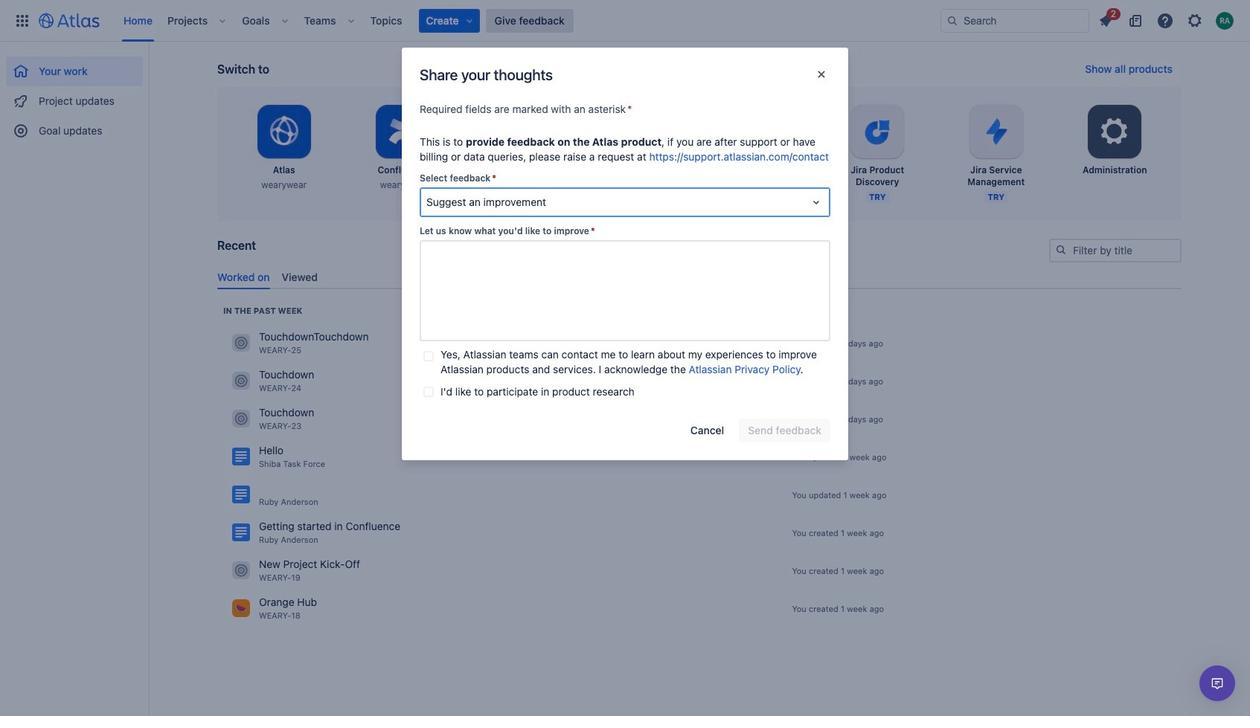 Task type: describe. For each thing, give the bounding box(es) containing it.
1 townsquare image from the top
[[232, 334, 250, 352]]

2 confluence image from the top
[[232, 486, 250, 504]]

3 townsquare image from the top
[[232, 410, 250, 428]]

close modal image
[[813, 65, 831, 83]]

confluence image
[[232, 524, 250, 542]]

4 townsquare image from the top
[[232, 600, 250, 618]]

settings image
[[1097, 114, 1133, 150]]



Task type: locate. For each thing, give the bounding box(es) containing it.
tab list
[[211, 265, 1188, 289]]

1 vertical spatial confluence image
[[232, 486, 250, 504]]

group
[[6, 42, 143, 150]]

help image
[[1156, 12, 1174, 29]]

Filter by title field
[[1051, 240, 1180, 261]]

confluence image
[[232, 448, 250, 466], [232, 486, 250, 504]]

1 confluence image from the top
[[232, 448, 250, 466]]

open image
[[807, 193, 825, 211]]

None text field
[[420, 240, 831, 342]]

heading
[[223, 305, 302, 317]]

2 townsquare image from the top
[[232, 372, 250, 390]]

townsquare image
[[232, 562, 250, 580]]

townsquare image
[[232, 334, 250, 352], [232, 372, 250, 390], [232, 410, 250, 428], [232, 600, 250, 618]]

banner
[[0, 0, 1250, 42]]

search image
[[947, 15, 959, 26]]

search image
[[1055, 244, 1067, 256]]

0 vertical spatial confluence image
[[232, 448, 250, 466]]

top element
[[9, 0, 941, 41]]

None search field
[[941, 9, 1090, 32]]

Search field
[[941, 9, 1090, 32]]



Task type: vqa. For each thing, say whether or not it's contained in the screenshot.
Search 'Field'
yes



